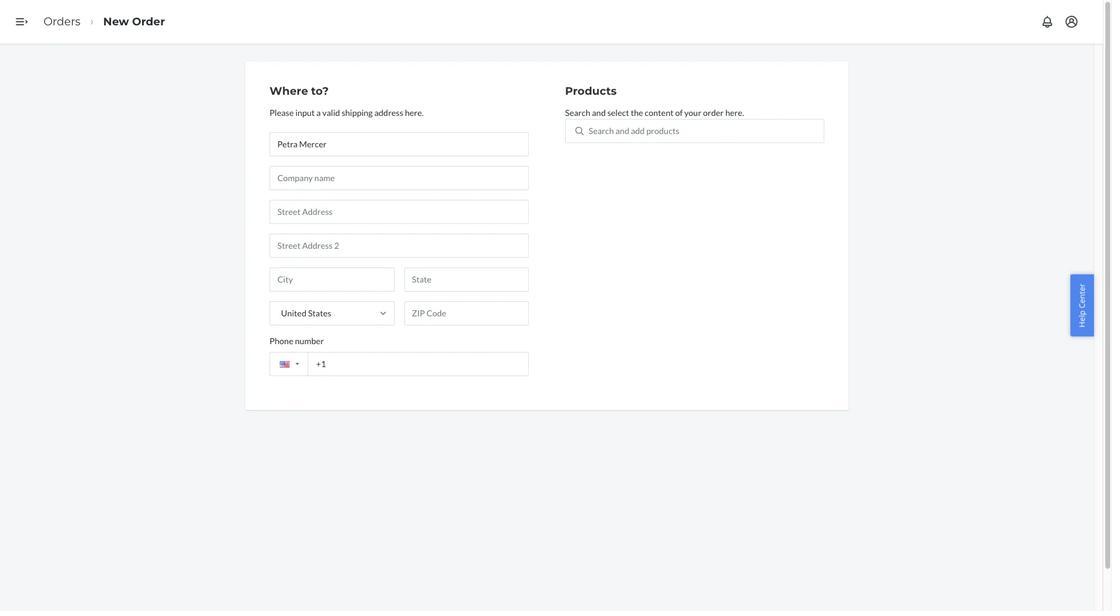 Task type: vqa. For each thing, say whether or not it's contained in the screenshot.
United
yes



Task type: describe. For each thing, give the bounding box(es) containing it.
Street Address text field
[[270, 200, 529, 224]]

valid
[[322, 107, 340, 118]]

united
[[281, 308, 306, 318]]

please input a valid shipping address here.
[[270, 107, 424, 118]]

a
[[316, 107, 321, 118]]

search for search and select the content of your order here.
[[565, 107, 590, 118]]

united states: + 1 image
[[296, 363, 299, 366]]

help center
[[1077, 284, 1088, 328]]

State text field
[[404, 268, 529, 292]]

select
[[607, 107, 629, 118]]

where to?
[[270, 85, 329, 98]]

order
[[132, 15, 165, 28]]

input
[[295, 107, 315, 118]]

states
[[308, 308, 331, 318]]

search and add products
[[589, 126, 679, 136]]

open navigation image
[[15, 15, 29, 29]]

new
[[103, 15, 129, 28]]

of
[[675, 107, 683, 118]]

the
[[631, 107, 643, 118]]

your
[[684, 107, 701, 118]]

united states
[[281, 308, 331, 318]]

ZIP Code text field
[[404, 301, 529, 326]]

orders
[[44, 15, 80, 28]]

2 here. from the left
[[725, 107, 744, 118]]

where
[[270, 85, 308, 98]]

search for search and add products
[[589, 126, 614, 136]]

Company name text field
[[270, 166, 529, 190]]

content
[[645, 107, 674, 118]]

new order link
[[103, 15, 165, 28]]



Task type: locate. For each thing, give the bounding box(es) containing it.
orders link
[[44, 15, 80, 28]]

help
[[1077, 311, 1088, 328]]

0 horizontal spatial here.
[[405, 107, 424, 118]]

new order
[[103, 15, 165, 28]]

here. right order
[[725, 107, 744, 118]]

order
[[703, 107, 724, 118]]

1 (702) 123-4567 telephone field
[[270, 352, 529, 376]]

address
[[374, 107, 403, 118]]

0 horizontal spatial and
[[592, 107, 606, 118]]

search
[[565, 107, 590, 118], [589, 126, 614, 136]]

search right search image
[[589, 126, 614, 136]]

and left add
[[616, 126, 629, 136]]

and left select
[[592, 107, 606, 118]]

and for add
[[616, 126, 629, 136]]

First & Last Name text field
[[270, 132, 529, 156]]

1 vertical spatial search
[[589, 126, 614, 136]]

products
[[565, 85, 617, 98]]

and for select
[[592, 107, 606, 118]]

to?
[[311, 85, 329, 98]]

Street Address 2 text field
[[270, 234, 529, 258]]

search up search image
[[565, 107, 590, 118]]

products
[[646, 126, 679, 136]]

please
[[270, 107, 294, 118]]

help center button
[[1071, 275, 1094, 337]]

shipping
[[342, 107, 373, 118]]

and
[[592, 107, 606, 118], [616, 126, 629, 136]]

1 here. from the left
[[405, 107, 424, 118]]

number
[[295, 336, 324, 346]]

open notifications image
[[1040, 15, 1055, 29]]

add
[[631, 126, 645, 136]]

search and select the content of your order here.
[[565, 107, 744, 118]]

0 vertical spatial search
[[565, 107, 590, 118]]

here. right address
[[405, 107, 424, 118]]

1 vertical spatial and
[[616, 126, 629, 136]]

1 horizontal spatial here.
[[725, 107, 744, 118]]

open account menu image
[[1064, 15, 1079, 29]]

1 horizontal spatial and
[[616, 126, 629, 136]]

phone
[[270, 336, 293, 346]]

City text field
[[270, 268, 394, 292]]

search image
[[575, 127, 584, 135]]

here.
[[405, 107, 424, 118], [725, 107, 744, 118]]

breadcrumbs navigation
[[34, 4, 175, 39]]

0 vertical spatial and
[[592, 107, 606, 118]]

center
[[1077, 284, 1088, 309]]

phone number
[[270, 336, 324, 346]]



